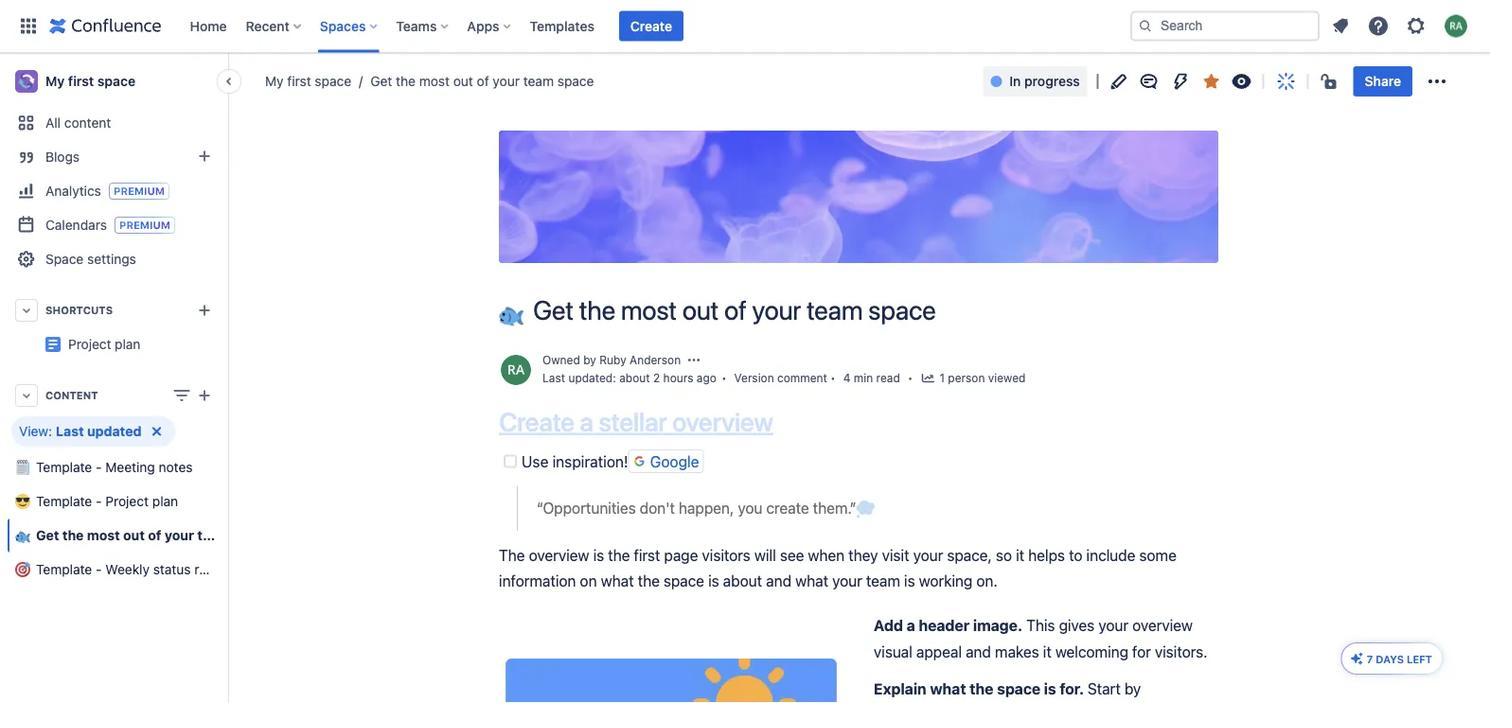 Task type: locate. For each thing, give the bounding box(es) containing it.
premium image
[[109, 183, 169, 200], [115, 217, 175, 234]]

inspiration!
[[553, 453, 628, 471]]

1 vertical spatial -
[[96, 494, 102, 509]]

change view image
[[170, 384, 193, 407]]

1 vertical spatial get
[[533, 294, 574, 326]]

what right the 'on'
[[601, 572, 634, 590]]

the
[[396, 73, 416, 89], [579, 294, 615, 326], [62, 528, 84, 543], [608, 546, 630, 564], [638, 572, 660, 590], [970, 680, 994, 698]]

0 vertical spatial of
[[477, 73, 489, 89]]

of for topmost :fish: image
[[724, 294, 747, 326]]

overview up 'visitors.'
[[1132, 617, 1193, 635]]

get the most out of your team space up status
[[36, 528, 273, 543]]

2 horizontal spatial overview
[[1132, 617, 1193, 635]]

so
[[996, 546, 1012, 564]]

2 vertical spatial overview
[[1132, 617, 1193, 635]]

0 horizontal spatial about
[[619, 372, 650, 385]]

team inside the overview is the first page visitors will see when they visit your space, so it helps to include some information on what the space is about and what your team is working on.
[[866, 572, 900, 590]]

0 horizontal spatial overview
[[529, 546, 589, 564]]

2 horizontal spatial first
[[634, 546, 660, 564]]

1 - from the top
[[96, 460, 102, 475]]

and down see
[[766, 572, 792, 590]]

for
[[1132, 643, 1151, 661]]

1 horizontal spatial :fish: image
[[499, 302, 524, 326]]

1 horizontal spatial my first space
[[265, 73, 351, 89]]

and inside this gives your overview visual appeal and makes it welcoming for visitors.
[[966, 643, 991, 661]]

2 - from the top
[[96, 494, 102, 509]]

0 vertical spatial template
[[36, 460, 92, 475]]

1 vertical spatial of
[[724, 294, 747, 326]]

most up anderson
[[621, 294, 677, 326]]

version
[[734, 372, 774, 385]]

my first space
[[45, 73, 135, 89], [265, 73, 351, 89]]

your up working
[[913, 546, 943, 564]]

0 vertical spatial get
[[370, 73, 392, 89]]

team up report
[[197, 528, 230, 543]]

get down spaces 'popup button'
[[370, 73, 392, 89]]

2 vertical spatial get
[[36, 528, 59, 543]]

last
[[543, 372, 565, 385], [56, 424, 84, 439]]

first inside the overview is the first page visitors will see when they visit your space, so it helps to include some information on what the space is about and what your team is working on.
[[634, 546, 660, 564]]

of
[[477, 73, 489, 89], [724, 294, 747, 326], [148, 528, 161, 543]]

0 horizontal spatial my first space link
[[8, 62, 220, 100]]

blogs
[[45, 149, 80, 165]]

1 horizontal spatial plan
[[152, 494, 178, 509]]

what
[[601, 572, 634, 590], [795, 572, 828, 590], [930, 680, 966, 698]]

create inside 'link'
[[630, 18, 672, 34]]

teams
[[396, 18, 437, 34]]

2 vertical spatial get the most out of your team space
[[36, 528, 273, 543]]

1 template from the top
[[36, 460, 92, 475]]

:sunglasses: image
[[15, 494, 30, 509], [15, 494, 30, 509]]

0 horizontal spatial first
[[68, 73, 94, 89]]

about down the visitors
[[723, 572, 762, 590]]

recent
[[246, 18, 290, 34]]

create
[[766, 499, 809, 517]]

share
[[1365, 73, 1401, 89]]

your up status
[[165, 528, 194, 543]]

0 horizontal spatial project plan
[[68, 337, 141, 352]]

1 vertical spatial a
[[907, 617, 915, 635]]

edit this page image
[[1107, 70, 1130, 93]]

premium image inside calendars link
[[115, 217, 175, 234]]

1 vertical spatial overview
[[529, 546, 589, 564]]

1 vertical spatial last
[[56, 424, 84, 439]]

search image
[[1138, 18, 1153, 34]]

1 person viewed
[[940, 372, 1026, 385]]

0 horizontal spatial a
[[580, 407, 593, 437]]

your down they
[[832, 572, 862, 590]]

explain
[[874, 680, 927, 698]]

0 horizontal spatial and
[[766, 572, 792, 590]]

1 horizontal spatial my
[[265, 73, 284, 89]]

to
[[1069, 546, 1083, 564]]

1 horizontal spatial it
[[1043, 643, 1052, 661]]

out down the apps
[[453, 73, 473, 89]]

no restrictions image
[[1320, 70, 1342, 93]]

2 horizontal spatial what
[[930, 680, 966, 698]]

templates link
[[524, 11, 600, 41]]

create
[[630, 18, 672, 34], [499, 407, 574, 437]]

of down the apps
[[477, 73, 489, 89]]

create up "use"
[[499, 407, 574, 437]]

what down when
[[795, 572, 828, 590]]

on
[[580, 572, 597, 590]]

it right so
[[1016, 546, 1025, 564]]

more actions image
[[1426, 70, 1449, 93]]

1 vertical spatial by
[[1125, 680, 1141, 698]]

4 min read
[[843, 372, 900, 385]]

1 vertical spatial out
[[682, 294, 719, 326]]

ago
[[697, 372, 717, 385]]

0 vertical spatial a
[[580, 407, 593, 437]]

your inside 'space' element
[[165, 528, 194, 543]]

updated:
[[568, 372, 616, 385]]

get up owned
[[533, 294, 574, 326]]

is down the visitors
[[708, 572, 719, 590]]

:fish: image up :dart: icon
[[15, 528, 30, 543]]

premium image up calendars link
[[109, 183, 169, 200]]

1 horizontal spatial get
[[370, 73, 392, 89]]

content
[[64, 115, 111, 131]]

2 horizontal spatial plan
[[267, 329, 292, 345]]

confluence image
[[49, 15, 161, 37], [49, 15, 161, 37]]

see
[[780, 546, 804, 564]]

1 horizontal spatial a
[[907, 617, 915, 635]]

your up version comment
[[752, 294, 801, 326]]

by inside the start by
[[1125, 680, 1141, 698]]

most down teams dropdown button at top
[[419, 73, 450, 89]]

project for the 'project plan' link underneath 'shortcuts' dropdown button
[[68, 337, 111, 352]]

google
[[650, 453, 699, 471]]

:thought_balloon: image
[[857, 501, 875, 519], [857, 501, 875, 519]]

you
[[738, 499, 762, 517]]

0 horizontal spatial by
[[583, 353, 596, 367]]

0 horizontal spatial it
[[1016, 546, 1025, 564]]

overview down ago
[[672, 407, 773, 437]]

get the most out of your team space link
[[351, 72, 594, 91], [8, 519, 273, 553]]

:fish: image up :dart: icon
[[15, 528, 30, 543]]

1 vertical spatial premium image
[[115, 217, 175, 234]]

template for template - weekly status report
[[36, 562, 92, 578]]

last right view:
[[56, 424, 84, 439]]

blogs link
[[8, 140, 220, 174]]

of inside 'space' element
[[148, 528, 161, 543]]

my first space down recent dropdown button
[[265, 73, 351, 89]]

by
[[583, 353, 596, 367], [1125, 680, 1141, 698]]

banner
[[0, 0, 1490, 53]]

"opportunities
[[537, 499, 636, 517]]

2 horizontal spatial of
[[724, 294, 747, 326]]

progress
[[1025, 73, 1080, 89]]

1 horizontal spatial by
[[1125, 680, 1141, 698]]

home
[[190, 18, 227, 34]]

plan
[[267, 329, 292, 345], [115, 337, 141, 352], [152, 494, 178, 509]]

your inside this gives your overview visual appeal and makes it welcoming for visitors.
[[1099, 617, 1129, 635]]

1 vertical spatial create
[[499, 407, 574, 437]]

create right templates
[[630, 18, 672, 34]]

about down ruby anderson link on the bottom left
[[619, 372, 650, 385]]

get the most out of your team space up the manage page ownership "image"
[[533, 294, 936, 326]]

include
[[1086, 546, 1136, 564]]

template down view: last updated
[[36, 460, 92, 475]]

space,
[[947, 546, 992, 564]]

by up updated:
[[583, 353, 596, 367]]

0 vertical spatial -
[[96, 460, 102, 475]]

template for template - meeting notes
[[36, 460, 92, 475]]

it
[[1016, 546, 1025, 564], [1043, 643, 1052, 661]]

this
[[1026, 617, 1055, 635]]

by for owned
[[583, 353, 596, 367]]

first left page
[[634, 546, 660, 564]]

2 template from the top
[[36, 494, 92, 509]]

2 vertical spatial -
[[96, 562, 102, 578]]

first up all content
[[68, 73, 94, 89]]

0 horizontal spatial :fish: image
[[15, 528, 30, 543]]

0 horizontal spatial my
[[45, 73, 65, 89]]

:fish: image
[[499, 302, 524, 326], [15, 528, 30, 543]]

2 vertical spatial most
[[87, 528, 120, 543]]

get the most out of your team space down the apps
[[370, 73, 594, 89]]

overview for create a stellar overview
[[672, 407, 773, 437]]

1 horizontal spatial about
[[723, 572, 762, 590]]

1 my from the left
[[45, 73, 65, 89]]

1 horizontal spatial overview
[[672, 407, 773, 437]]

premium image for calendars
[[115, 217, 175, 234]]

team
[[523, 73, 554, 89], [807, 294, 863, 326], [197, 528, 230, 543], [866, 572, 900, 590]]

out up the manage page ownership "image"
[[682, 294, 719, 326]]

person
[[948, 372, 985, 385]]

1 vertical spatial :fish: image
[[15, 528, 30, 543]]

overview
[[672, 407, 773, 437], [529, 546, 589, 564], [1132, 617, 1193, 635]]

0 vertical spatial by
[[583, 353, 596, 367]]

2 horizontal spatial out
[[682, 294, 719, 326]]

- down template - meeting notes link
[[96, 494, 102, 509]]

visual
[[874, 643, 913, 661]]

1 horizontal spatial my first space link
[[265, 72, 351, 91]]

2 vertical spatial out
[[123, 528, 145, 543]]

my first space link
[[8, 62, 220, 100], [265, 72, 351, 91]]

0 vertical spatial create
[[630, 18, 672, 34]]

most
[[419, 73, 450, 89], [621, 294, 677, 326], [87, 528, 120, 543]]

read
[[876, 372, 900, 385]]

0 vertical spatial premium image
[[109, 183, 169, 200]]

0 horizontal spatial my first space
[[45, 73, 135, 89]]

0 horizontal spatial plan
[[115, 337, 141, 352]]

0 vertical spatial last
[[543, 372, 565, 385]]

get down template - project plan
[[36, 528, 59, 543]]

overview up information
[[529, 546, 589, 564]]

a up inspiration!
[[580, 407, 593, 437]]

0 vertical spatial overview
[[672, 407, 773, 437]]

it inside this gives your overview visual appeal and makes it welcoming for visitors.
[[1043, 643, 1052, 661]]

my down recent dropdown button
[[265, 73, 284, 89]]

automation menu button icon image
[[1170, 70, 1193, 93]]

0 horizontal spatial most
[[87, 528, 120, 543]]

and
[[766, 572, 792, 590], [966, 643, 991, 661]]

0 horizontal spatial of
[[148, 528, 161, 543]]

the up owned by ruby anderson
[[579, 294, 615, 326]]

weekly
[[105, 562, 150, 578]]

of up status
[[148, 528, 161, 543]]

project plan for the 'project plan' link underneath 'shortcuts' dropdown button
[[68, 337, 141, 352]]

template - weekly status report
[[36, 562, 232, 578]]

analytics
[[45, 183, 101, 198]]

and down the image.
[[966, 643, 991, 661]]

create for create
[[630, 18, 672, 34]]

first down recent dropdown button
[[287, 73, 311, 89]]

1 vertical spatial most
[[621, 294, 677, 326]]

0 vertical spatial out
[[453, 73, 473, 89]]

my up 'all'
[[45, 73, 65, 89]]

start by
[[874, 680, 1217, 703]]

:notepad_spiral: image
[[15, 460, 30, 475], [15, 460, 30, 475]]

my first space link up all content link
[[8, 62, 220, 100]]

0 horizontal spatial out
[[123, 528, 145, 543]]

0 horizontal spatial last
[[56, 424, 84, 439]]

create a blog image
[[193, 145, 216, 168]]

plan for the 'project plan' link underneath 'shortcuts' dropdown button
[[115, 337, 141, 352]]

first inside 'space' element
[[68, 73, 94, 89]]

1 horizontal spatial and
[[966, 643, 991, 661]]

0 vertical spatial get the most out of your team space link
[[351, 72, 594, 91]]

project plan link down 'shortcuts' dropdown button
[[68, 337, 141, 352]]

1 horizontal spatial last
[[543, 372, 565, 385]]

2 vertical spatial template
[[36, 562, 92, 578]]

about
[[619, 372, 650, 385], [723, 572, 762, 590]]

project plan link
[[8, 328, 292, 362], [68, 337, 141, 352]]

template - project plan
[[36, 494, 178, 509]]

2 my first space from the left
[[265, 73, 351, 89]]

1 vertical spatial it
[[1043, 643, 1052, 661]]

the
[[499, 546, 525, 564]]

- left weekly
[[96, 562, 102, 578]]

:fish: image up ruby anderson image
[[499, 302, 524, 326]]

of up version
[[724, 294, 747, 326]]

template - project plan link
[[8, 485, 220, 519]]

premium image inside analytics link
[[109, 183, 169, 200]]

1 vertical spatial about
[[723, 572, 762, 590]]

get the most out of your team space link down the apps
[[351, 72, 594, 91]]

0 vertical spatial most
[[419, 73, 450, 89]]

by right start
[[1125, 680, 1141, 698]]

3 template from the top
[[36, 562, 92, 578]]

content
[[45, 390, 98, 402]]

a
[[580, 407, 593, 437], [907, 617, 915, 635]]

0 vertical spatial and
[[766, 572, 792, 590]]

2 my from the left
[[265, 73, 284, 89]]

2 vertical spatial of
[[148, 528, 161, 543]]

last down owned
[[543, 372, 565, 385]]

0 horizontal spatial :fish: image
[[15, 528, 30, 543]]

template right :dart: icon
[[36, 562, 92, 578]]

the down template - project plan
[[62, 528, 84, 543]]

- for meeting
[[96, 460, 102, 475]]

1 vertical spatial template
[[36, 494, 92, 509]]

1 vertical spatial and
[[966, 643, 991, 661]]

my first space link down recent dropdown button
[[265, 72, 351, 91]]

template down template - meeting notes link
[[36, 494, 92, 509]]

1 my first space from the left
[[45, 73, 135, 89]]

-
[[96, 460, 102, 475], [96, 494, 102, 509], [96, 562, 102, 578]]

:fish: image up ruby anderson image
[[499, 302, 524, 326]]

2 horizontal spatial most
[[621, 294, 677, 326]]

1 horizontal spatial get the most out of your team space link
[[351, 72, 594, 91]]

1 horizontal spatial create
[[630, 18, 672, 34]]

quick summary image
[[1275, 70, 1298, 93]]

a right add
[[907, 617, 915, 635]]

clear view image
[[145, 420, 168, 443]]

calendars
[[45, 217, 107, 232]]

7 days left button
[[1342, 644, 1442, 674]]

most inside 'space' element
[[87, 528, 120, 543]]

what down appeal
[[930, 680, 966, 698]]

project plan
[[220, 329, 292, 345], [68, 337, 141, 352]]

premium image down analytics link
[[115, 217, 175, 234]]

1 horizontal spatial of
[[477, 73, 489, 89]]

copy image
[[772, 411, 794, 433]]

template - weekly status report link
[[8, 553, 232, 587]]

3 - from the top
[[96, 562, 102, 578]]

most down template - project plan
[[87, 528, 120, 543]]

0 vertical spatial it
[[1016, 546, 1025, 564]]

team down visit
[[866, 572, 900, 590]]

1 horizontal spatial :fish: image
[[499, 302, 524, 326]]

0 horizontal spatial create
[[499, 407, 574, 437]]

7 days left
[[1367, 653, 1433, 666]]

- left meeting
[[96, 460, 102, 475]]

out up template - weekly status report
[[123, 528, 145, 543]]

is down visit
[[904, 572, 915, 590]]

my first space up content
[[45, 73, 135, 89]]

welcoming
[[1055, 643, 1129, 661]]

premium icon image
[[1350, 651, 1365, 667]]

it down this
[[1043, 643, 1052, 661]]

project for the 'project plan' link on top of change view "icon"
[[220, 329, 263, 345]]

0 horizontal spatial get the most out of your team space link
[[8, 519, 273, 553]]

space settings
[[45, 251, 136, 267]]

your up welcoming
[[1099, 617, 1129, 635]]

template
[[36, 460, 92, 475], [36, 494, 92, 509], [36, 562, 92, 578]]

0 horizontal spatial get
[[36, 528, 59, 543]]

get the most out of your team space link up template - weekly status report
[[8, 519, 273, 553]]

overview inside this gives your overview visual appeal and makes it welcoming for visitors.
[[1132, 617, 1193, 635]]

:fish: image
[[499, 302, 524, 326], [15, 528, 30, 543]]

is left for.
[[1044, 680, 1056, 698]]

all content
[[45, 115, 111, 131]]

out
[[453, 73, 473, 89], [682, 294, 719, 326], [123, 528, 145, 543]]

1 horizontal spatial project plan
[[220, 329, 292, 345]]



Task type: vqa. For each thing, say whether or not it's contained in the screenshot.
EXTEND THE CAPABILITIES OF YOUR CONFLUENCE PAGES BY  ADDING EXTRA FUNCTIONALITY OR INCLUDING DYNAMIC CONTENT.
no



Task type: describe. For each thing, give the bounding box(es) containing it.
project plan link up change view "icon"
[[8, 328, 292, 362]]

view: last updated
[[19, 424, 142, 439]]

visitors.
[[1155, 643, 1208, 661]]

header
[[919, 617, 970, 635]]

notes
[[159, 460, 193, 475]]

them."
[[813, 499, 857, 517]]

explain what the space is for.
[[874, 680, 1088, 698]]

overview inside the overview is the first page visitors will see when they visit your space, so it helps to include some information on what the space is about and what your team is working on.
[[529, 546, 589, 564]]

of for bottom :fish: icon
[[148, 528, 161, 543]]

updated
[[87, 424, 142, 439]]

overview for this gives your overview visual appeal and makes it welcoming for visitors.
[[1132, 617, 1193, 635]]

templates
[[530, 18, 594, 34]]

hours
[[663, 372, 694, 385]]

0 vertical spatial :fish: image
[[499, 302, 524, 326]]

get inside 'space' element
[[36, 528, 59, 543]]

4
[[843, 372, 851, 385]]

about 2 hours ago link
[[619, 372, 717, 385]]

on.
[[976, 572, 998, 590]]

when
[[808, 546, 845, 564]]

1 vertical spatial get the most out of your team space
[[533, 294, 936, 326]]

in progress
[[1010, 73, 1080, 89]]

plan for the 'project plan' link on top of change view "icon"
[[267, 329, 292, 345]]

anderson
[[630, 353, 681, 367]]

unstar image
[[1200, 70, 1223, 93]]

all content link
[[8, 106, 220, 140]]

last inside 'space' element
[[56, 424, 84, 439]]

image.
[[973, 617, 1023, 635]]

the overview is the first page visitors will see when they visit your space, so it helps to include some information on what the space is about and what your team is working on.
[[499, 546, 1181, 590]]

use inspiration!
[[522, 453, 628, 471]]

1 horizontal spatial first
[[287, 73, 311, 89]]

min
[[854, 372, 873, 385]]

apps button
[[461, 11, 518, 41]]

this gives your overview visual appeal and makes it welcoming for visitors.
[[874, 617, 1208, 661]]

premium image for analytics
[[109, 183, 169, 200]]

- for project
[[96, 494, 102, 509]]

days
[[1376, 653, 1404, 666]]

the inside 'space' element
[[62, 528, 84, 543]]

and inside the overview is the first page visitors will see when they visit your space, so it helps to include some information on what the space is about and what your team is working on.
[[766, 572, 792, 590]]

get the most out of your team space inside 'space' element
[[36, 528, 273, 543]]

most for topmost :fish: image
[[621, 294, 677, 326]]

create for create a stellar overview
[[499, 407, 574, 437]]

1 horizontal spatial what
[[795, 572, 828, 590]]

left
[[1407, 653, 1433, 666]]

apps
[[467, 18, 499, 34]]

a for add
[[907, 617, 915, 635]]

1 horizontal spatial most
[[419, 73, 450, 89]]

meeting
[[105, 460, 155, 475]]

out inside 'space' element
[[123, 528, 145, 543]]

stellar
[[599, 407, 667, 437]]

add
[[874, 617, 903, 635]]

"opportunities don't happen, you create them."
[[537, 499, 857, 517]]

a for create
[[580, 407, 593, 437]]

appeal
[[916, 643, 962, 661]]

use
[[522, 453, 549, 471]]

1 person viewed button
[[921, 370, 1026, 389]]

7
[[1367, 653, 1373, 666]]

is up the 'on'
[[593, 546, 604, 564]]

about inside the overview is the first page visitors will see when they visit your space, so it helps to include some information on what the space is about and what your team is working on.
[[723, 572, 762, 590]]

:dart: image
[[15, 562, 30, 578]]

team down the templates link
[[523, 73, 554, 89]]

manage page ownership image
[[687, 353, 702, 368]]

banner containing home
[[0, 0, 1490, 53]]

status
[[153, 562, 191, 578]]

information
[[499, 572, 576, 590]]

Search field
[[1130, 11, 1320, 41]]

it inside the overview is the first page visitors will see when they visit your space, so it helps to include some information on what the space is about and what your team is working on.
[[1016, 546, 1025, 564]]

spaces button
[[314, 11, 385, 41]]

stop watching image
[[1231, 70, 1253, 93]]

owned
[[543, 353, 580, 367]]

0 vertical spatial about
[[619, 372, 650, 385]]

viewed
[[988, 372, 1026, 385]]

view:
[[19, 424, 52, 439]]

0 vertical spatial get the most out of your team space
[[370, 73, 594, 89]]

team inside 'space' element
[[197, 528, 230, 543]]

settings icon image
[[1405, 15, 1428, 37]]

my first space inside 'space' element
[[45, 73, 135, 89]]

1
[[940, 372, 945, 385]]

google button
[[628, 450, 704, 473]]

they
[[849, 546, 878, 564]]

owned by ruby anderson
[[543, 353, 681, 367]]

template - project plan image
[[45, 337, 61, 352]]

analytics link
[[8, 174, 220, 208]]

ruby anderson link
[[599, 353, 681, 367]]

the down "opportunities
[[608, 546, 630, 564]]

your profile and preferences image
[[1445, 15, 1468, 37]]

add a header image.
[[874, 617, 1023, 635]]

some
[[1139, 546, 1177, 564]]

visitors
[[702, 546, 751, 564]]

the right the 'on'
[[638, 572, 660, 590]]

helps
[[1028, 546, 1065, 564]]

global element
[[11, 0, 1127, 53]]

1 vertical spatial :fish: image
[[15, 528, 30, 543]]

project plan for the 'project plan' link on top of change view "icon"
[[220, 329, 292, 345]]

by for start
[[1125, 680, 1141, 698]]

space element
[[0, 53, 292, 703]]

will
[[754, 546, 776, 564]]

content button
[[8, 379, 220, 413]]

calendars link
[[8, 208, 220, 242]]

spaces
[[320, 18, 366, 34]]

help icon image
[[1367, 15, 1390, 37]]

notification icon image
[[1329, 15, 1352, 37]]

don't
[[640, 499, 675, 517]]

appswitcher icon image
[[17, 15, 40, 37]]

report
[[194, 562, 232, 578]]

1 vertical spatial get the most out of your team space link
[[8, 519, 273, 553]]

- for weekly
[[96, 562, 102, 578]]

settings
[[87, 251, 136, 267]]

space
[[45, 251, 84, 267]]

template for template - project plan
[[36, 494, 92, 509]]

visit
[[882, 546, 909, 564]]

for.
[[1060, 680, 1084, 698]]

start
[[1088, 680, 1121, 698]]

ruby
[[599, 353, 626, 367]]

the down the image.
[[970, 680, 994, 698]]

share button
[[1354, 66, 1413, 97]]

ruby anderson image
[[501, 355, 531, 385]]

1 horizontal spatial out
[[453, 73, 473, 89]]

most for bottom :fish: icon
[[87, 528, 120, 543]]

2 horizontal spatial get
[[533, 294, 574, 326]]

gives
[[1059, 617, 1095, 635]]

version comment
[[734, 372, 827, 385]]

home link
[[184, 11, 233, 41]]

0 vertical spatial :fish: image
[[499, 302, 524, 326]]

add shortcut image
[[193, 299, 216, 322]]

space inside the overview is the first page visitors will see when they visit your space, so it helps to include some information on what the space is about and what your team is working on.
[[664, 572, 704, 590]]

create a page image
[[193, 384, 216, 407]]

space settings link
[[8, 242, 220, 276]]

last updated: about 2 hours ago
[[543, 372, 717, 385]]

recent button
[[240, 11, 308, 41]]

the down teams
[[396, 73, 416, 89]]

create link
[[619, 11, 684, 41]]

my inside 'space' element
[[45, 73, 65, 89]]

create a stellar overview
[[499, 407, 773, 437]]

in
[[1010, 73, 1021, 89]]

working
[[919, 572, 973, 590]]

0 horizontal spatial what
[[601, 572, 634, 590]]

your down 'apps' popup button
[[493, 73, 520, 89]]

all
[[45, 115, 61, 131]]

team up 4
[[807, 294, 863, 326]]

:dart: image
[[15, 562, 30, 578]]

makes
[[995, 643, 1039, 661]]



